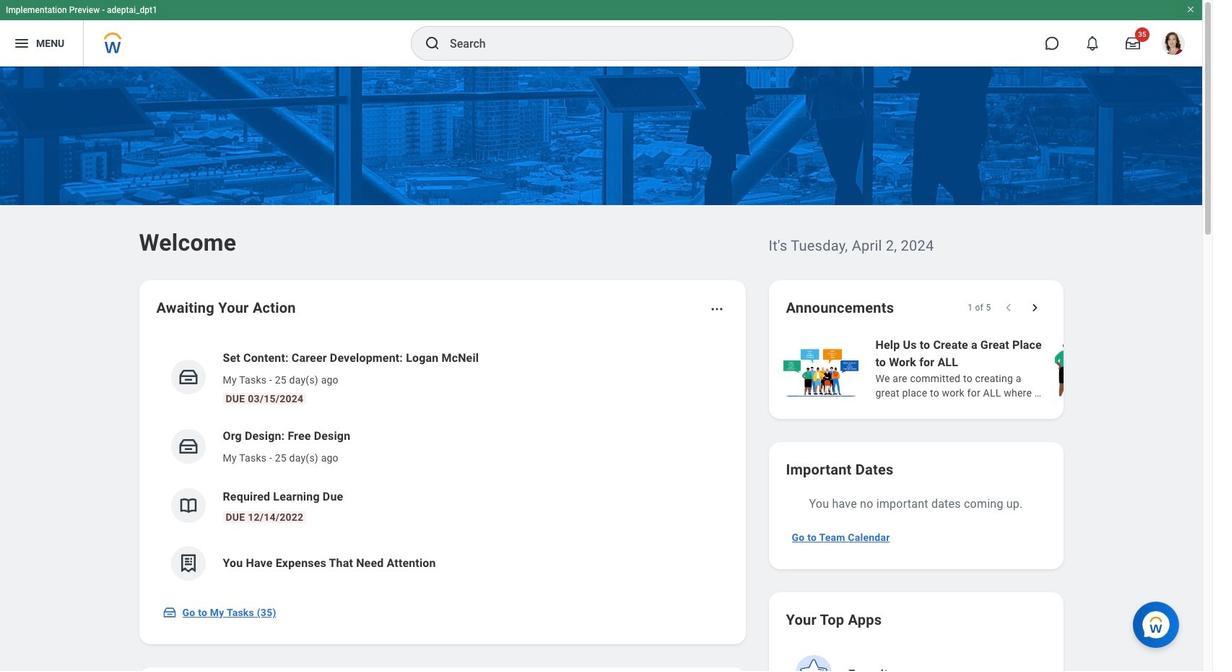 Task type: describe. For each thing, give the bounding box(es) containing it.
related actions image
[[710, 302, 724, 316]]

book open image
[[177, 495, 199, 517]]

notifications large image
[[1086, 36, 1100, 51]]

1 inbox image from the top
[[177, 366, 199, 388]]

2 inbox image from the top
[[177, 436, 199, 457]]

inbox large image
[[1126, 36, 1141, 51]]

dashboard expenses image
[[177, 553, 199, 574]]

1 horizontal spatial list
[[781, 335, 1214, 402]]



Task type: vqa. For each thing, say whether or not it's contained in the screenshot.
People
no



Task type: locate. For each thing, give the bounding box(es) containing it.
0 vertical spatial inbox image
[[177, 366, 199, 388]]

search image
[[424, 35, 441, 52]]

chevron right small image
[[1028, 301, 1042, 315]]

chevron left small image
[[1002, 301, 1016, 315]]

Search Workday  search field
[[450, 27, 764, 59]]

banner
[[0, 0, 1203, 66]]

list
[[781, 335, 1214, 402], [156, 338, 729, 593]]

close environment banner image
[[1187, 5, 1196, 14]]

inbox image
[[177, 366, 199, 388], [177, 436, 199, 457]]

main content
[[0, 66, 1214, 671]]

1 vertical spatial inbox image
[[177, 436, 199, 457]]

justify image
[[13, 35, 30, 52]]

inbox image
[[162, 606, 177, 620]]

status
[[968, 302, 992, 314]]

0 horizontal spatial list
[[156, 338, 729, 593]]

profile logan mcneil image
[[1163, 32, 1186, 58]]



